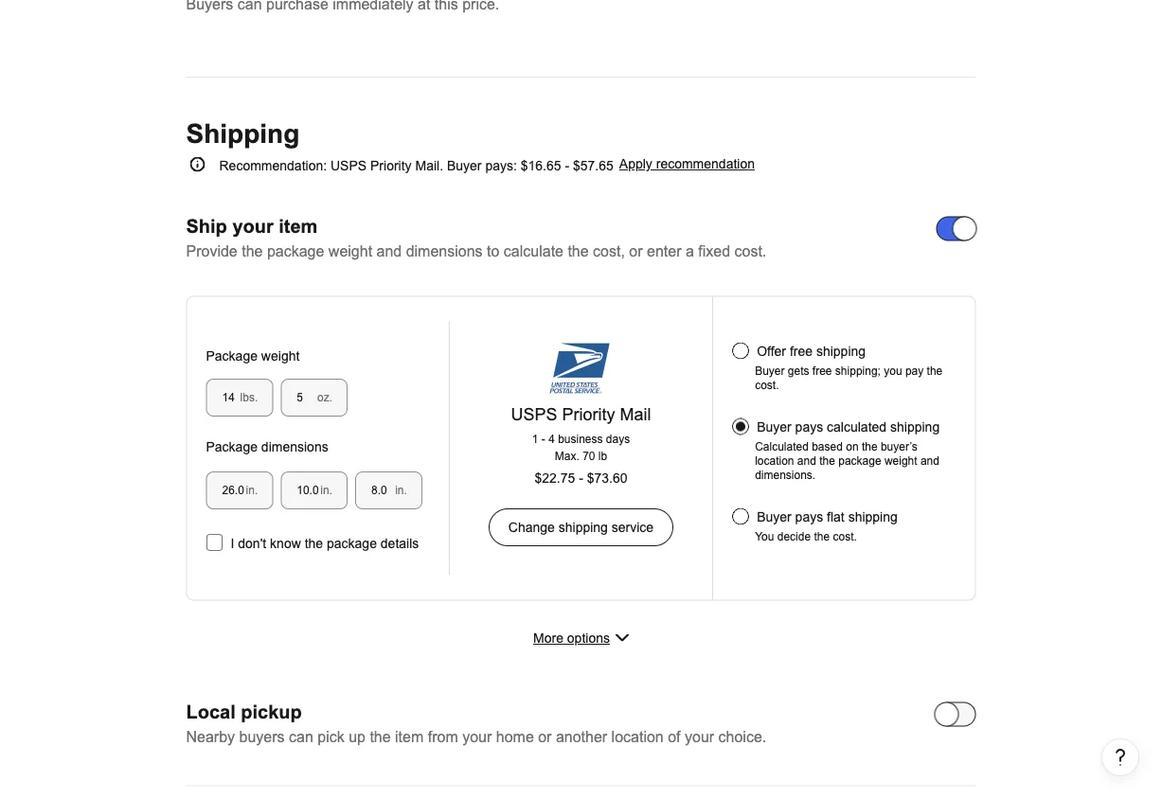 Task type: locate. For each thing, give the bounding box(es) containing it.
shipping up shipping;
[[817, 345, 866, 359]]

apply
[[619, 157, 653, 172]]

1 vertical spatial priority
[[562, 405, 615, 425]]

70
[[583, 450, 595, 463]]

recommendation:
[[219, 159, 327, 174]]

dimensions down oz.
[[261, 440, 328, 455]]

- left $57.65
[[565, 159, 569, 174]]

free right gets
[[813, 365, 832, 378]]

buyer up you
[[757, 510, 792, 525]]

item left from
[[395, 729, 424, 746]]

$22.75
[[535, 471, 575, 486]]

pays up the decide
[[795, 510, 823, 525]]

and down pay
[[921, 455, 940, 468]]

2 horizontal spatial in.
[[395, 484, 407, 497]]

0 horizontal spatial item
[[279, 216, 318, 237]]

usps
[[331, 159, 367, 174], [511, 405, 557, 425]]

dimensions
[[406, 243, 483, 260], [261, 440, 328, 455]]

the right pay
[[927, 365, 943, 378]]

and inside ship your item provide the package weight and dimensions to calculate the cost, or enter a fixed cost.
[[377, 243, 402, 260]]

1 horizontal spatial or
[[629, 243, 643, 260]]

group
[[732, 335, 956, 563]]

location down calculated
[[755, 455, 794, 468]]

$57.65
[[573, 159, 614, 174]]

the
[[242, 243, 263, 260], [568, 243, 589, 260], [927, 365, 943, 378], [862, 441, 878, 454], [820, 455, 835, 468], [814, 531, 830, 544], [305, 537, 323, 551], [370, 729, 391, 746]]

priority left the mail.
[[370, 159, 412, 174]]

0 vertical spatial location
[[755, 455, 794, 468]]

calculated
[[755, 441, 809, 454]]

options
[[567, 632, 610, 646]]

1 vertical spatial item
[[395, 729, 424, 746]]

the right 'know'
[[305, 537, 323, 551]]

dimensions.
[[755, 469, 816, 482]]

pays up based
[[795, 420, 823, 435]]

pays inside buyer pays flat shipping you decide the cost.
[[795, 510, 823, 525]]

buyer inside buyer pays flat shipping you decide the cost.
[[757, 510, 792, 525]]

2 package from the top
[[206, 440, 258, 455]]

1 horizontal spatial usps
[[511, 405, 557, 425]]

free up gets
[[790, 345, 813, 359]]

cost. inside buyer pays flat shipping you decide the cost.
[[833, 531, 857, 544]]

buyer's
[[881, 441, 918, 454]]

you
[[755, 531, 774, 544]]

1 vertical spatial pays
[[795, 510, 823, 525]]

1 vertical spatial package
[[839, 455, 882, 468]]

1 package from the top
[[206, 349, 258, 364]]

1 in. from the left
[[246, 484, 258, 497]]

2 horizontal spatial -
[[579, 471, 583, 486]]

cost,
[[593, 243, 625, 260]]

0 vertical spatial -
[[565, 159, 569, 174]]

change
[[509, 520, 555, 535]]

usps up 1 on the bottom of page
[[511, 405, 557, 425]]

weight
[[329, 243, 372, 260], [261, 349, 300, 364], [885, 455, 918, 468]]

1 horizontal spatial location
[[755, 455, 794, 468]]

2 vertical spatial package
[[327, 537, 377, 551]]

dimensions inside ship your item provide the package weight and dimensions to calculate the cost, or enter a fixed cost.
[[406, 243, 483, 260]]

0 horizontal spatial dimensions
[[261, 440, 328, 455]]

0 horizontal spatial package
[[267, 243, 324, 260]]

0 vertical spatial item
[[279, 216, 318, 237]]

1 vertical spatial free
[[813, 365, 832, 378]]

home
[[496, 729, 534, 746]]

shipping;
[[835, 365, 881, 378]]

and
[[377, 243, 402, 260], [798, 455, 816, 468], [921, 455, 940, 468]]

location
[[755, 455, 794, 468], [612, 729, 664, 746]]

pickup
[[241, 702, 302, 723]]

0 horizontal spatial and
[[377, 243, 402, 260]]

and down based
[[798, 455, 816, 468]]

package up the lbs.
[[206, 349, 258, 364]]

provide
[[186, 243, 238, 260]]

your right of
[[685, 729, 714, 746]]

0 horizontal spatial usps
[[331, 159, 367, 174]]

flat
[[827, 510, 845, 525]]

details
[[381, 537, 419, 551]]

location left of
[[612, 729, 664, 746]]

1 pays from the top
[[795, 420, 823, 435]]

item inside local pickup nearby buyers can pick up the item from your home or another location of your choice.
[[395, 729, 424, 746]]

- down 70
[[579, 471, 583, 486]]

1 horizontal spatial in.
[[321, 484, 333, 497]]

location inside buyer pays calculated shipping calculated based on the buyer's location and the package weight and dimensions.
[[755, 455, 794, 468]]

0 vertical spatial usps
[[331, 159, 367, 174]]

to
[[487, 243, 500, 260]]

1 horizontal spatial dimensions
[[406, 243, 483, 260]]

the right up
[[370, 729, 391, 746]]

buyer up calculated
[[757, 420, 792, 435]]

item
[[279, 216, 318, 237], [395, 729, 424, 746]]

0 vertical spatial package
[[206, 349, 258, 364]]

0 horizontal spatial location
[[612, 729, 664, 746]]

ship your item provide the package weight and dimensions to calculate the cost, or enter a fixed cost.
[[186, 216, 767, 260]]

recommendation: usps priority mail. buyer pays: $16.65 - $57.65
[[219, 159, 614, 174]]

don't
[[238, 537, 266, 551]]

0 vertical spatial pays
[[795, 420, 823, 435]]

shipping left service
[[559, 520, 608, 535]]

change shipping service
[[509, 520, 654, 535]]

1 horizontal spatial your
[[462, 729, 492, 746]]

buyer right the mail.
[[447, 159, 482, 174]]

the right on
[[862, 441, 878, 454]]

cost. inside ship your item provide the package weight and dimensions to calculate the cost, or enter a fixed cost.
[[735, 243, 767, 260]]

calculated
[[827, 420, 887, 435]]

1 horizontal spatial item
[[395, 729, 424, 746]]

0 horizontal spatial your
[[232, 216, 274, 237]]

2 horizontal spatial weight
[[885, 455, 918, 468]]

dimensions left to
[[406, 243, 483, 260]]

buyer
[[447, 159, 482, 174], [755, 365, 785, 378], [757, 420, 792, 435], [757, 510, 792, 525]]

1 vertical spatial location
[[612, 729, 664, 746]]

1 horizontal spatial priority
[[562, 405, 615, 425]]

can
[[289, 729, 313, 746]]

0 vertical spatial weight
[[329, 243, 372, 260]]

help, opens dialogs image
[[1111, 748, 1130, 767]]

0 vertical spatial or
[[629, 243, 643, 260]]

i
[[231, 537, 234, 551]]

more
[[533, 632, 564, 646]]

your inside ship your item provide the package weight and dimensions to calculate the cost, or enter a fixed cost.
[[232, 216, 274, 237]]

shipping right flat
[[848, 510, 898, 525]]

weight inside ship your item provide the package weight and dimensions to calculate the cost, or enter a fixed cost.
[[329, 243, 372, 260]]

shipping
[[817, 345, 866, 359], [890, 420, 940, 435], [848, 510, 898, 525], [559, 520, 608, 535]]

1 vertical spatial or
[[538, 729, 552, 746]]

usps right recommendation:
[[331, 159, 367, 174]]

priority inside the usps priority mail 1 - 4 business days max. 70 lb $22.75 - $73.60
[[562, 405, 615, 425]]

in. down package dimensions
[[246, 484, 258, 497]]

buyer pays flat shipping you decide the cost.
[[755, 510, 898, 544]]

-
[[565, 159, 569, 174], [542, 433, 545, 446], [579, 471, 583, 486]]

None text field
[[206, 379, 273, 417], [206, 472, 273, 510], [281, 472, 348, 510], [206, 379, 273, 417], [206, 472, 273, 510], [281, 472, 348, 510]]

item inside ship your item provide the package weight and dimensions to calculate the cost, or enter a fixed cost.
[[279, 216, 318, 237]]

your right ship
[[232, 216, 274, 237]]

cost. down flat
[[833, 531, 857, 544]]

package
[[206, 349, 258, 364], [206, 440, 258, 455]]

0 vertical spatial cost.
[[735, 243, 767, 260]]

or
[[629, 243, 643, 260], [538, 729, 552, 746]]

cost. right fixed
[[735, 243, 767, 260]]

pay
[[906, 365, 924, 378]]

0 horizontal spatial -
[[542, 433, 545, 446]]

or inside local pickup nearby buyers can pick up the item from your home or another location of your choice.
[[538, 729, 552, 746]]

more options button
[[533, 632, 629, 649]]

shipping inside buyer pays flat shipping you decide the cost.
[[848, 510, 898, 525]]

1 vertical spatial dimensions
[[261, 440, 328, 455]]

package weight
[[206, 349, 300, 364]]

service
[[612, 520, 654, 535]]

recommendation
[[656, 157, 755, 172]]

service image image
[[550, 343, 612, 394]]

2 vertical spatial cost.
[[833, 531, 857, 544]]

package
[[267, 243, 324, 260], [839, 455, 882, 468], [327, 537, 377, 551]]

group containing offer free shipping
[[732, 335, 956, 563]]

0 horizontal spatial priority
[[370, 159, 412, 174]]

1 horizontal spatial -
[[565, 159, 569, 174]]

2 horizontal spatial your
[[685, 729, 714, 746]]

package down on
[[839, 455, 882, 468]]

- left 4
[[542, 433, 545, 446]]

item down recommendation:
[[279, 216, 318, 237]]

0 horizontal spatial weight
[[261, 349, 300, 364]]

0 horizontal spatial or
[[538, 729, 552, 746]]

priority
[[370, 159, 412, 174], [562, 405, 615, 425]]

in. up i don't know the package details on the left bottom of page
[[321, 484, 333, 497]]

package down the lbs.
[[206, 440, 258, 455]]

your right from
[[462, 729, 492, 746]]

package right provide
[[267, 243, 324, 260]]

and down recommendation: usps priority mail. buyer pays: $16.65 - $57.65
[[377, 243, 402, 260]]

shipping inside offer free shipping buyer gets free shipping; you pay the cost.
[[817, 345, 866, 359]]

or right cost,
[[629, 243, 643, 260]]

package left details
[[327, 537, 377, 551]]

1 vertical spatial usps
[[511, 405, 557, 425]]

cost. down offer
[[755, 379, 779, 392]]

0 vertical spatial dimensions
[[406, 243, 483, 260]]

None text field
[[281, 379, 348, 417], [355, 472, 422, 510], [281, 379, 348, 417], [355, 472, 422, 510]]

offer
[[757, 345, 786, 359]]

pays inside buyer pays calculated shipping calculated based on the buyer's location and the package weight and dimensions.
[[795, 420, 823, 435]]

buyer inside offer free shipping buyer gets free shipping; you pay the cost.
[[755, 365, 785, 378]]

or right "home"
[[538, 729, 552, 746]]

the down flat
[[814, 531, 830, 544]]

0 vertical spatial package
[[267, 243, 324, 260]]

priority up the business
[[562, 405, 615, 425]]

package dimensions
[[206, 440, 328, 455]]

2 pays from the top
[[795, 510, 823, 525]]

shipping inside "button"
[[559, 520, 608, 535]]

local pickup nearby buyers can pick up the item from your home or another location of your choice.
[[186, 702, 767, 746]]

lbs.
[[240, 392, 258, 404]]

buyer down offer
[[755, 365, 785, 378]]

1 vertical spatial package
[[206, 440, 258, 455]]

free
[[790, 345, 813, 359], [813, 365, 832, 378]]

package inside ship your item provide the package weight and dimensions to calculate the cost, or enter a fixed cost.
[[267, 243, 324, 260]]

1 horizontal spatial weight
[[329, 243, 372, 260]]

you
[[884, 365, 902, 378]]

offer free shipping buyer gets free shipping; you pay the cost.
[[755, 345, 943, 392]]

usps inside the usps priority mail 1 - 4 business days max. 70 lb $22.75 - $73.60
[[511, 405, 557, 425]]

your
[[232, 216, 274, 237], [462, 729, 492, 746], [685, 729, 714, 746]]

1 vertical spatial cost.
[[755, 379, 779, 392]]

0 horizontal spatial in.
[[246, 484, 258, 497]]

buyers
[[239, 729, 285, 746]]

in. up details
[[395, 484, 407, 497]]

or inside ship your item provide the package weight and dimensions to calculate the cost, or enter a fixed cost.
[[629, 243, 643, 260]]

2 horizontal spatial package
[[839, 455, 882, 468]]

cost.
[[735, 243, 767, 260], [755, 379, 779, 392], [833, 531, 857, 544]]

in.
[[246, 484, 258, 497], [321, 484, 333, 497], [395, 484, 407, 497]]

pays for calculated
[[795, 420, 823, 435]]

shipping up buyer's
[[890, 420, 940, 435]]

2 vertical spatial weight
[[885, 455, 918, 468]]

up
[[349, 729, 366, 746]]

pays
[[795, 420, 823, 435], [795, 510, 823, 525]]



Task type: describe. For each thing, give the bounding box(es) containing it.
the inside buyer pays flat shipping you decide the cost.
[[814, 531, 830, 544]]

$16.65
[[521, 159, 561, 174]]

on
[[846, 441, 859, 454]]

1
[[532, 433, 539, 446]]

mail.
[[415, 159, 443, 174]]

choice.
[[719, 729, 767, 746]]

oz.
[[317, 392, 333, 404]]

2 horizontal spatial and
[[921, 455, 940, 468]]

i don't know the package details
[[231, 537, 419, 551]]

shipping inside buyer pays calculated shipping calculated based on the buyer's location and the package weight and dimensions.
[[890, 420, 940, 435]]

nearby
[[186, 729, 235, 746]]

the inside local pickup nearby buyers can pick up the item from your home or another location of your choice.
[[370, 729, 391, 746]]

0 vertical spatial priority
[[370, 159, 412, 174]]

decide
[[777, 531, 811, 544]]

2 vertical spatial -
[[579, 471, 583, 486]]

a
[[686, 243, 694, 260]]

enter
[[647, 243, 682, 260]]

change shipping service button
[[489, 509, 674, 547]]

another
[[556, 729, 607, 746]]

from
[[428, 729, 458, 746]]

apply recommendation button
[[619, 157, 755, 177]]

weight inside buyer pays calculated shipping calculated based on the buyer's location and the package weight and dimensions.
[[885, 455, 918, 468]]

know
[[270, 537, 301, 551]]

the inside offer free shipping buyer gets free shipping; you pay the cost.
[[927, 365, 943, 378]]

pays:
[[485, 159, 517, 174]]

1 vertical spatial -
[[542, 433, 545, 446]]

package for package dimensions
[[206, 440, 258, 455]]

fixed
[[698, 243, 730, 260]]

package inside buyer pays calculated shipping calculated based on the buyer's location and the package weight and dimensions.
[[839, 455, 882, 468]]

gets
[[788, 365, 810, 378]]

calculate
[[504, 243, 564, 260]]

usps priority mail 1 - 4 business days max. 70 lb $22.75 - $73.60
[[511, 405, 651, 486]]

1 horizontal spatial and
[[798, 455, 816, 468]]

cost. inside offer free shipping buyer gets free shipping; you pay the cost.
[[755, 379, 779, 392]]

3 in. from the left
[[395, 484, 407, 497]]

mail
[[620, 405, 651, 425]]

buyer pays calculated shipping calculated based on the buyer's location and the package weight and dimensions.
[[755, 420, 940, 482]]

max.
[[555, 450, 580, 463]]

ship
[[186, 216, 227, 237]]

$73.60
[[587, 471, 628, 486]]

more options
[[533, 632, 610, 646]]

pays for flat
[[795, 510, 823, 525]]

pick
[[318, 729, 345, 746]]

of
[[668, 729, 681, 746]]

the down based
[[820, 455, 835, 468]]

shipping
[[186, 119, 300, 149]]

based
[[812, 441, 843, 454]]

location inside local pickup nearby buyers can pick up the item from your home or another location of your choice.
[[612, 729, 664, 746]]

days
[[606, 433, 630, 446]]

package for package weight
[[206, 349, 258, 364]]

the right provide
[[242, 243, 263, 260]]

apply recommendation
[[619, 157, 755, 172]]

1 vertical spatial weight
[[261, 349, 300, 364]]

0 vertical spatial free
[[790, 345, 813, 359]]

1 horizontal spatial package
[[327, 537, 377, 551]]

2 in. from the left
[[321, 484, 333, 497]]

business
[[558, 433, 603, 446]]

local
[[186, 702, 236, 723]]

lb
[[599, 450, 607, 463]]

buyer inside buyer pays calculated shipping calculated based on the buyer's location and the package weight and dimensions.
[[757, 420, 792, 435]]

4
[[549, 433, 555, 446]]

the left cost,
[[568, 243, 589, 260]]



Task type: vqa. For each thing, say whether or not it's contained in the screenshot.


